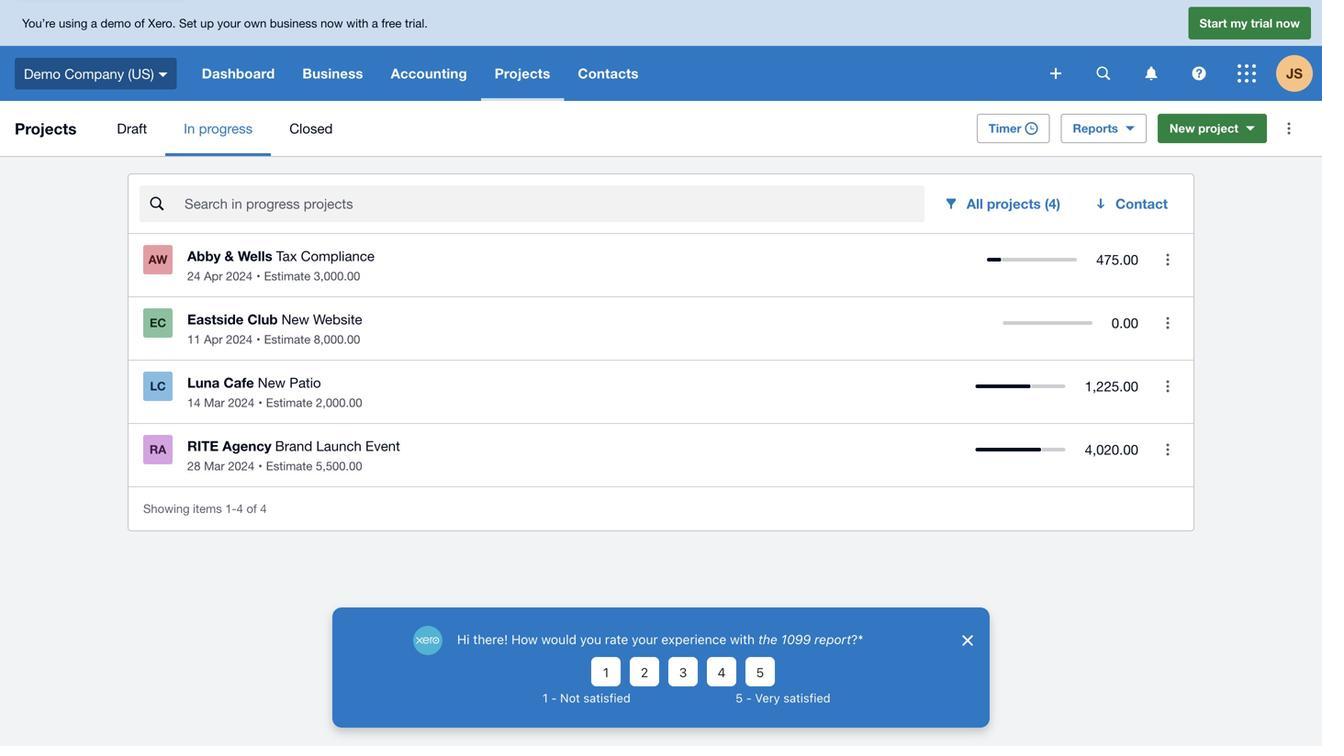Task type: locate. For each thing, give the bounding box(es) containing it.
start
[[1200, 16, 1227, 30]]

eastside club new website 11 apr 2024 • estimate 8,000.00
[[187, 311, 362, 347]]

new left project on the top of the page
[[1170, 121, 1195, 135]]

website
[[313, 311, 362, 327]]

new inside luna cafe new patio 14 mar 2024 • estimate 2,000.00
[[258, 375, 286, 391]]

banner containing dashboard
[[0, 0, 1322, 101]]

2 a from the left
[[372, 16, 378, 30]]

• inside eastside club new website 11 apr 2024 • estimate 8,000.00
[[256, 332, 260, 347]]

projects
[[495, 65, 550, 82], [15, 119, 77, 138]]

2 apr from the top
[[204, 332, 223, 347]]

0 vertical spatial mar
[[204, 396, 225, 410]]

3,000.00
[[314, 269, 360, 283]]

1 horizontal spatial svg image
[[1238, 64, 1256, 83]]

of
[[134, 16, 145, 30], [246, 502, 257, 516]]

mar inside rite agency brand launch event 28 mar 2024 • estimate 5,500.00
[[204, 459, 225, 473]]

svg image left the js
[[1238, 64, 1256, 83]]

apr right 11
[[204, 332, 223, 347]]

project
[[1198, 121, 1239, 135]]

2024
[[226, 269, 253, 283], [226, 332, 253, 347], [228, 396, 255, 410], [228, 459, 255, 473]]

draft
[[117, 120, 147, 136]]

4 right the items
[[237, 502, 243, 516]]

trial.
[[405, 16, 428, 30]]

banner
[[0, 0, 1322, 101]]

0 horizontal spatial a
[[91, 16, 97, 30]]

reports
[[1073, 121, 1118, 135]]

1,225.00
[[1085, 378, 1139, 394]]

luna cafe new patio 14 mar 2024 • estimate 2,000.00
[[187, 375, 362, 410]]

mar right 14
[[204, 396, 225, 410]]

start my trial now
[[1200, 16, 1300, 30]]

reports button
[[1061, 114, 1147, 143]]

Search in progress projects search field
[[183, 186, 924, 221]]

demo company (us) button
[[0, 46, 188, 101]]

2024 down agency
[[228, 459, 255, 473]]

wells
[[238, 248, 272, 264]]

0 vertical spatial new
[[1170, 121, 1195, 135]]

• inside rite agency brand launch event 28 mar 2024 • estimate 5,500.00
[[258, 459, 262, 473]]

mar
[[204, 396, 225, 410], [204, 459, 225, 473]]

•
[[256, 269, 260, 283], [256, 332, 260, 347], [258, 396, 262, 410], [258, 459, 262, 473]]

estimate inside abby & wells tax compliance 24 apr 2024 • estimate 3,000.00
[[264, 269, 311, 283]]

24
[[187, 269, 201, 283]]

svg image inside demo company (us) popup button
[[159, 72, 168, 77]]

new project button
[[1158, 114, 1267, 143]]

in
[[184, 120, 195, 136]]

1 horizontal spatial now
[[1276, 16, 1300, 30]]

• up agency
[[258, 396, 262, 410]]

new inside eastside club new website 11 apr 2024 • estimate 8,000.00
[[281, 311, 309, 327]]

2024 down club
[[226, 332, 253, 347]]

4
[[237, 502, 243, 516], [260, 502, 267, 516]]

more options image for eastside club
[[1150, 305, 1186, 342]]

2024 inside rite agency brand launch event 28 mar 2024 • estimate 5,500.00
[[228, 459, 255, 473]]

2 mar from the top
[[204, 459, 225, 473]]

own
[[244, 16, 267, 30]]

contacts button
[[564, 46, 652, 101]]

svg image
[[1145, 67, 1157, 80], [1192, 67, 1206, 80], [1050, 68, 1061, 79], [159, 72, 168, 77]]

set
[[179, 16, 197, 30]]

0 vertical spatial apr
[[204, 269, 223, 283]]

more options image down the js
[[1271, 110, 1307, 147]]

now
[[320, 16, 343, 30], [1276, 16, 1300, 30]]

a right using
[[91, 16, 97, 30]]

apr right 24
[[204, 269, 223, 283]]

dashboard link
[[188, 46, 289, 101]]

2024 down &
[[226, 269, 253, 283]]

svg image up reports popup button
[[1097, 67, 1110, 80]]

• down club
[[256, 332, 260, 347]]

new right cafe
[[258, 375, 286, 391]]

1 vertical spatial mar
[[204, 459, 225, 473]]

(4)
[[1045, 196, 1060, 212]]

more options image right 1,225.00
[[1150, 368, 1186, 405]]

draft link
[[99, 101, 165, 156]]

more options image for luna cafe
[[1150, 368, 1186, 405]]

• down wells
[[256, 269, 260, 283]]

more options image for abby & wells
[[1150, 241, 1186, 278]]

more options image right 4,020.00
[[1150, 432, 1186, 468]]

2024 down cafe
[[228, 396, 255, 410]]

ec
[[150, 316, 166, 330]]

aw
[[148, 252, 167, 267]]

estimate down tax
[[264, 269, 311, 283]]

estimate down brand
[[266, 459, 313, 473]]

xero.
[[148, 16, 176, 30]]

now left with
[[320, 16, 343, 30]]

1 vertical spatial new
[[281, 311, 309, 327]]

0 horizontal spatial 4
[[237, 502, 243, 516]]

new right club
[[281, 311, 309, 327]]

estimate inside rite agency brand launch event 28 mar 2024 • estimate 5,500.00
[[266, 459, 313, 473]]

projects left contacts dropdown button
[[495, 65, 550, 82]]

2 vertical spatial new
[[258, 375, 286, 391]]

more options image
[[1271, 110, 1307, 147], [1150, 241, 1186, 278], [1150, 305, 1186, 342], [1150, 368, 1186, 405], [1150, 432, 1186, 468]]

apr inside abby & wells tax compliance 24 apr 2024 • estimate 3,000.00
[[204, 269, 223, 283]]

projects down "demo"
[[15, 119, 77, 138]]

1 vertical spatial of
[[246, 502, 257, 516]]

svg image
[[1238, 64, 1256, 83], [1097, 67, 1110, 80]]

estimate down patio
[[266, 396, 313, 410]]

my
[[1231, 16, 1248, 30]]

4,020.00
[[1085, 442, 1139, 458]]

0 horizontal spatial svg image
[[1097, 67, 1110, 80]]

4 right 1-
[[260, 502, 267, 516]]

club
[[247, 311, 278, 328]]

mar right '28'
[[204, 459, 225, 473]]

abby
[[187, 248, 221, 264]]

1 horizontal spatial of
[[246, 502, 257, 516]]

all projects (4)
[[967, 196, 1060, 212]]

estimate inside eastside club new website 11 apr 2024 • estimate 8,000.00
[[264, 332, 311, 347]]

apr
[[204, 269, 223, 283], [204, 332, 223, 347]]

you're
[[22, 16, 55, 30]]

accounting
[[391, 65, 467, 82]]

in progress link
[[165, 101, 271, 156]]

estimate down club
[[264, 332, 311, 347]]

launch
[[316, 438, 362, 454]]

js button
[[1276, 46, 1322, 101]]

more options image right 475.00
[[1150, 241, 1186, 278]]

0 vertical spatial projects
[[495, 65, 550, 82]]

1 mar from the top
[[204, 396, 225, 410]]

a left free
[[372, 16, 378, 30]]

rite
[[187, 438, 219, 454]]

• down agency
[[258, 459, 262, 473]]

2 4 from the left
[[260, 502, 267, 516]]

timer button
[[977, 114, 1050, 143]]

0 horizontal spatial now
[[320, 16, 343, 30]]

of right 1-
[[246, 502, 257, 516]]

your
[[217, 16, 241, 30]]

a
[[91, 16, 97, 30], [372, 16, 378, 30]]

abby & wells tax compliance 24 apr 2024 • estimate 3,000.00
[[187, 248, 375, 283]]

luna
[[187, 375, 220, 391]]

estimate
[[264, 269, 311, 283], [264, 332, 311, 347], [266, 396, 313, 410], [266, 459, 313, 473]]

1 now from the left
[[320, 16, 343, 30]]

0 horizontal spatial projects
[[15, 119, 77, 138]]

now right trial
[[1276, 16, 1300, 30]]

1 vertical spatial apr
[[204, 332, 223, 347]]

cafe
[[224, 375, 254, 391]]

1 horizontal spatial 4
[[260, 502, 267, 516]]

demo
[[24, 65, 61, 81]]

1 horizontal spatial a
[[372, 16, 378, 30]]

contact button
[[1083, 185, 1183, 222]]

8,000.00
[[314, 332, 360, 347]]

0 vertical spatial of
[[134, 16, 145, 30]]

1 horizontal spatial projects
[[495, 65, 550, 82]]

accounting button
[[377, 46, 481, 101]]

0.00
[[1112, 315, 1139, 331]]

1 apr from the top
[[204, 269, 223, 283]]

14
[[187, 396, 201, 410]]

• inside abby & wells tax compliance 24 apr 2024 • estimate 3,000.00
[[256, 269, 260, 283]]

showing
[[143, 502, 190, 516]]

tax
[[276, 248, 297, 264]]

dialog
[[332, 608, 990, 728]]

1 a from the left
[[91, 16, 97, 30]]

of left xero.
[[134, 16, 145, 30]]

using
[[59, 16, 87, 30]]

0 horizontal spatial of
[[134, 16, 145, 30]]

more options image right 0.00
[[1150, 305, 1186, 342]]



Task type: describe. For each thing, give the bounding box(es) containing it.
all
[[967, 196, 983, 212]]

rite agency brand launch event 28 mar 2024 • estimate 5,500.00
[[187, 438, 400, 473]]

2,000.00
[[316, 396, 362, 410]]

business
[[302, 65, 363, 82]]

ra
[[150, 443, 166, 457]]

1 4 from the left
[[237, 502, 243, 516]]

• inside luna cafe new patio 14 mar 2024 • estimate 2,000.00
[[258, 396, 262, 410]]

progress
[[199, 120, 253, 136]]

brand
[[275, 438, 312, 454]]

lc
[[150, 379, 166, 393]]

2024 inside eastside club new website 11 apr 2024 • estimate 8,000.00
[[226, 332, 253, 347]]

company
[[64, 65, 124, 81]]

all projects (4) button
[[932, 185, 1075, 222]]

1-
[[225, 502, 237, 516]]

1 vertical spatial projects
[[15, 119, 77, 138]]

demo company (us)
[[24, 65, 154, 81]]

items
[[193, 502, 222, 516]]

2024 inside luna cafe new patio 14 mar 2024 • estimate 2,000.00
[[228, 396, 255, 410]]

new inside new project popup button
[[1170, 121, 1195, 135]]

agency
[[222, 438, 271, 454]]

2 now from the left
[[1276, 16, 1300, 30]]

of for 4
[[246, 502, 257, 516]]

js
[[1286, 65, 1303, 82]]

contacts
[[578, 65, 639, 82]]

projects
[[987, 196, 1041, 212]]

475.00
[[1096, 252, 1139, 268]]

&
[[225, 248, 234, 264]]

timer
[[989, 121, 1021, 135]]

2024 inside abby & wells tax compliance 24 apr 2024 • estimate 3,000.00
[[226, 269, 253, 283]]

estimate inside luna cafe new patio 14 mar 2024 • estimate 2,000.00
[[266, 396, 313, 410]]

projects button
[[481, 46, 564, 101]]

contact
[[1116, 196, 1168, 212]]

you're using a demo of xero. set up your own business now with a free trial.
[[22, 16, 428, 30]]

of for demo
[[134, 16, 145, 30]]

eastside
[[187, 311, 244, 328]]

new for eastside club
[[281, 311, 309, 327]]

in progress
[[184, 120, 253, 136]]

11
[[187, 332, 201, 347]]

with
[[346, 16, 368, 30]]

new project
[[1170, 121, 1239, 135]]

up
[[200, 16, 214, 30]]

event
[[365, 438, 400, 454]]

mar inside luna cafe new patio 14 mar 2024 • estimate 2,000.00
[[204, 396, 225, 410]]

trial
[[1251, 16, 1273, 30]]

dashboard
[[202, 65, 275, 82]]

(us)
[[128, 65, 154, 81]]

compliance
[[301, 248, 375, 264]]

patio
[[289, 375, 321, 391]]

projects inside "dropdown button"
[[495, 65, 550, 82]]

showing items 1-4 of 4
[[143, 502, 267, 516]]

apr inside eastside club new website 11 apr 2024 • estimate 8,000.00
[[204, 332, 223, 347]]

business
[[270, 16, 317, 30]]

5,500.00
[[316, 459, 362, 473]]

closed
[[289, 120, 333, 136]]

more options image for rite agency
[[1150, 432, 1186, 468]]

closed link
[[271, 101, 351, 156]]

new for luna cafe
[[258, 375, 286, 391]]

free
[[381, 16, 402, 30]]

demo
[[101, 16, 131, 30]]

28
[[187, 459, 201, 473]]

business button
[[289, 46, 377, 101]]



Task type: vqa. For each thing, say whether or not it's contained in the screenshot.


